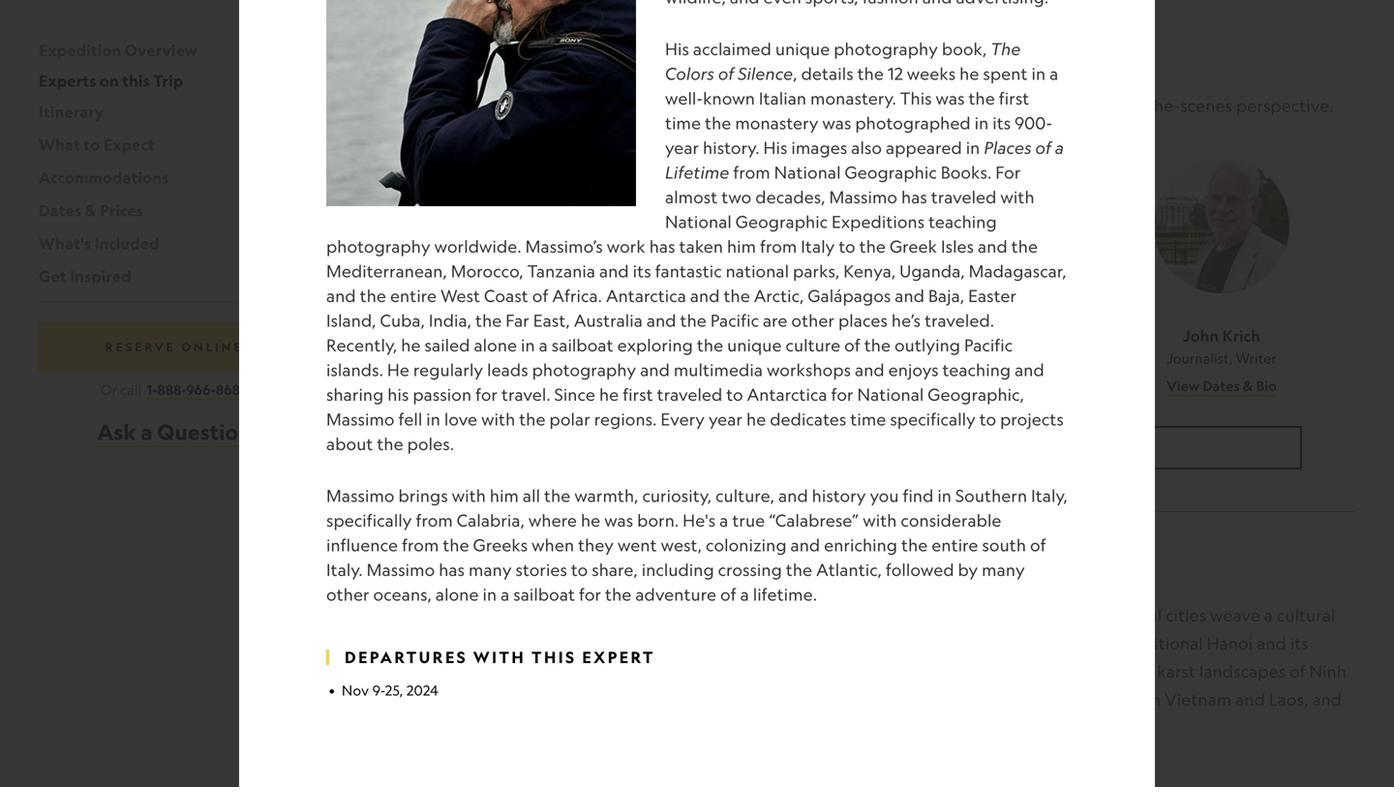 Task type: vqa. For each thing, say whether or not it's contained in the screenshot.
working
yes



Task type: locate. For each thing, give the bounding box(es) containing it.
was inside the massimo brings with him all the warmth, curiosity, culture, and history you find in southern italy, specifically from calabria, where he was born. he's a true "calabrese" with considerable influence from the greeks when they went west, colonizing and enriching the entire south of italy. massimo has many stories to share, including crossing the atlantic, followed by many other oceans, alone in a sailboat for the adventure of a lifetime.
[[604, 510, 633, 530]]

he up they
[[581, 510, 601, 530]]

0 vertical spatial specifically
[[890, 409, 976, 429]]

into down contrast on the bottom
[[684, 661, 715, 682]]

1 bio from the left
[[555, 378, 576, 394]]

entire inside from national geographic books. for almost two decades, massimo has traveled with national geographic expeditions teaching photography worldwide. massimo's work has taken him from italy to the greek isles and the mediterranean, morocco, tanzania and its fantastic national parks, kenya, uganda, madagascar, and the entire west coast of africa. antarctica and the arctic, galápagos and baja, easter island, cuba, india, the far east, australia and the pacific are other places he's traveled. recently, he sailed alone in a sailboat exploring the unique culture of the outlying pacific islands. he regularly leads photography and multimedia workshops and enjoys teaching and sharing his passion for travel. since he first traveled to antarctica for national geographic, massimo fell in love with the polar regions. every year he dedicates time specifically to projects about the poles.
[[390, 285, 437, 306]]

bio down writer on the right of page
[[1256, 378, 1277, 394]]

1 vertical spatial entire
[[932, 535, 978, 555]]

900-
[[1015, 113, 1052, 133]]

0 horizontal spatial him
[[490, 485, 519, 506]]

southeast
[[596, 605, 675, 625]]

1 horizontal spatial this
[[532, 647, 577, 667]]

its up places
[[993, 113, 1011, 133]]

ancient
[[878, 605, 936, 625]]

to
[[873, 95, 890, 116], [84, 134, 100, 154], [839, 236, 856, 256], [726, 384, 743, 405], [980, 409, 996, 429], [571, 559, 588, 580], [943, 661, 960, 682], [891, 689, 907, 710], [552, 717, 569, 738]]

experts on this trip down expedition overview on the top of page
[[39, 71, 183, 91]]

this down expedition overview on the top of page
[[122, 71, 150, 91]]

the up "lifetime."
[[786, 559, 812, 580]]

0 vertical spatial other
[[791, 310, 835, 331]]

0 vertical spatial first
[[999, 88, 1029, 108]]

discover
[[964, 661, 1030, 682]]

2 horizontal spatial photography
[[834, 39, 938, 59]]

reserve online
[[105, 340, 243, 354]]

2 horizontal spatial bio
[[1256, 378, 1277, 394]]

0 horizontal spatial projects
[[755, 689, 819, 710]]

spent
[[983, 63, 1028, 84]]

2 vertical spatial its
[[1290, 633, 1309, 653]]

view for karen
[[816, 378, 849, 394]]

1 vertical spatial pacific
[[964, 335, 1013, 355]]

photographer for bassano
[[476, 350, 566, 366]]

mosaic
[[387, 633, 441, 653]]

departures with this expert
[[345, 647, 655, 667]]

of up 'known' at the top right of page
[[718, 63, 734, 84]]

2 horizontal spatial view
[[1167, 378, 1200, 394]]

2 horizontal spatial this
[[617, 38, 699, 77]]

0 horizontal spatial into
[[436, 605, 467, 625]]

rural
[[772, 605, 807, 625]]

entire
[[390, 285, 437, 306], [932, 535, 978, 555]]

1 horizontal spatial experts on this trip
[[387, 38, 789, 77]]

1 vertical spatial him
[[490, 485, 519, 506]]

1 horizontal spatial specifically
[[890, 409, 976, 429]]

alone inside the massimo brings with him all the warmth, curiosity, culture, and history you find in southern italy, specifically from calabria, where he was born. he's a true "calabrese" with considerable influence from the greeks when they went west, colonizing and enriching the entire south of italy. massimo has many stories to share, including crossing the atlantic, followed by many other oceans, alone in a sailboat for the adventure of a lifetime.
[[436, 584, 479, 604]]

alone up leads
[[474, 335, 517, 355]]

dates down massimo bassano photographer
[[502, 378, 539, 394]]

parks,
[[793, 261, 840, 281]]

him inside from national geographic books. for almost two decades, massimo has traveled with national geographic expeditions teaching photography worldwide. massimo's work has taken him from italy to the greek isles and the mediterranean, morocco, tanzania and its fantastic national parks, kenya, uganda, madagascar, and the entire west coast of africa. antarctica and the arctic, galápagos and baja, easter island, cuba, india, the far east, australia and the pacific are other places he's traveled. recently, he sailed alone in a sailboat exploring the unique culture of the outlying pacific islands. he regularly leads photography and multimedia workshops and enjoys teaching and sharing his passion for travel. since he first traveled to antarctica for national geographic, massimo fell in love with the polar regions. every year he dedicates time specifically to projects about the poles.
[[727, 236, 756, 256]]

and up geographic, at the right of page
[[1015, 360, 1044, 380]]

streets
[[944, 633, 998, 653]]

of up laos,
[[1290, 661, 1306, 682]]

2 horizontal spatial has
[[901, 187, 927, 207]]

massimo inside massimo bassano photographer
[[457, 326, 522, 346]]

3 view from the left
[[1167, 378, 1200, 394]]

0 vertical spatial traveled
[[931, 187, 997, 207]]

view dates & bio down massimo bassano photographer
[[466, 378, 576, 394]]

1 vertical spatial unique
[[727, 335, 782, 355]]

0 horizontal spatial first
[[623, 384, 653, 405]]

every
[[661, 409, 705, 429]]

1 vertical spatial traveled
[[657, 384, 723, 405]]

1 horizontal spatial first
[[999, 88, 1029, 108]]

pacific left are
[[710, 310, 759, 331]]

view dates & bio down karen kasmauski photographer
[[816, 378, 926, 394]]

1 vertical spatial itinerary
[[387, 550, 580, 590]]

madagascar,
[[969, 261, 1067, 281]]

of inside the colors of silence
[[718, 63, 734, 84]]

for
[[995, 162, 1021, 182]]

on up the expert
[[551, 38, 607, 77]]

west,
[[661, 535, 702, 555]]

1 horizontal spatial time
[[850, 409, 886, 429]]

1 view dates & bio from the left
[[466, 378, 576, 394]]

his down monastery
[[763, 137, 787, 158]]

about up the archaeologist on the bottom left of page
[[470, 689, 517, 710]]

itinerary up what
[[39, 102, 104, 121]]

a inside button
[[141, 418, 153, 445]]

specifically
[[890, 409, 976, 429], [326, 510, 412, 530]]

traveled.
[[925, 310, 994, 331]]

warmth,
[[574, 485, 638, 506]]

3 bio from the left
[[1256, 378, 1277, 394]]

view
[[466, 378, 499, 394], [816, 378, 849, 394], [1167, 378, 1200, 394]]

temples,
[[940, 605, 1008, 625]]

many
[[469, 559, 512, 580], [982, 559, 1025, 580]]

1 horizontal spatial bio
[[906, 378, 926, 394]]

0 horizontal spatial view dates & bio
[[466, 378, 576, 394]]

has up expeditions
[[901, 187, 927, 207]]

ask a question button
[[97, 418, 252, 447]]

0 vertical spatial antarctica
[[606, 285, 686, 306]]

0 horizontal spatial photography
[[326, 236, 431, 256]]

1 vertical spatial about
[[470, 689, 517, 710]]

0 vertical spatial where
[[528, 510, 577, 530]]

photography up 12
[[834, 39, 938, 59]]

he
[[387, 360, 409, 380]]

1 horizontal spatial many
[[982, 559, 1025, 580]]

0 horizontal spatial his
[[665, 39, 689, 59]]

2024
[[407, 682, 439, 698]]

2 view dates & bio from the left
[[816, 378, 926, 394]]

view up dedicates
[[816, 378, 849, 394]]

time
[[665, 113, 701, 133], [850, 409, 886, 429]]

south
[[982, 535, 1026, 555]]

appeared
[[886, 137, 962, 158]]

colonial
[[1101, 605, 1162, 625]]

has inside the massimo brings with him all the warmth, curiosity, culture, and history you find in southern italy, specifically from calabria, where he was born. he's a true "calabrese" with considerable influence from the greeks when they went west, colonizing and enriching the entire south of italy. massimo has many stories to share, including crossing the atlantic, followed by many other oceans, alone in a sailboat for the adventure of a lifetime.
[[439, 559, 465, 580]]

year inside , details the 12 weeks he spent in a well-known italian monastery. this was the first time the monastery was photographed in its 900- year history. his images also appeared in
[[665, 137, 699, 158]]

0 vertical spatial about
[[326, 434, 373, 454]]

its down the work
[[633, 261, 651, 281]]

other inside from national geographic books. for almost two decades, massimo has traveled with national geographic expeditions teaching photography worldwide. massimo's work has taken him from italy to the greek isles and the mediterranean, morocco, tanzania and its fantastic national parks, kenya, uganda, madagascar, and the entire west coast of africa. antarctica and the arctic, galápagos and baja, easter island, cuba, india, the far east, australia and the pacific are other places he's traveled. recently, he sailed alone in a sailboat exploring the unique culture of the outlying pacific islands. he regularly leads photography and multimedia workshops and enjoys teaching and sharing his passion for travel. since he first traveled to antarctica for national geographic, massimo fell in love with the polar regions. every year he dedicates time specifically to projects about the poles.
[[791, 310, 835, 331]]

photography up mediterranean,
[[326, 236, 431, 256]]

0 horizontal spatial itinerary
[[39, 102, 104, 121]]

of down "places"
[[844, 335, 860, 355]]

geographic,
[[928, 384, 1024, 405]]

1 view from the left
[[466, 378, 499, 394]]

isles
[[941, 236, 974, 256]]

included
[[94, 233, 159, 253]]

its down cultural
[[1290, 633, 1309, 653]]

has
[[901, 187, 927, 207], [649, 236, 675, 256], [439, 559, 465, 580]]

2 photographer from the left
[[826, 350, 916, 366]]

1 vertical spatial photography
[[326, 236, 431, 256]]

at
[[884, 717, 900, 738]]

africa.
[[552, 285, 602, 306]]

into up that
[[436, 605, 467, 625]]

1 vertical spatial antarctica
[[747, 384, 827, 405]]

a inside places of a lifetime
[[1055, 137, 1064, 158]]

first down spent
[[999, 88, 1029, 108]]

1-
[[147, 381, 157, 398]]

view dates & bio
[[466, 378, 576, 394], [816, 378, 926, 394], [1167, 378, 1277, 394]]

was
[[936, 88, 965, 108], [822, 113, 851, 133], [604, 510, 633, 530]]

,
[[793, 63, 797, 84]]

0 vertical spatial sailboat
[[552, 335, 613, 355]]

and up landscapes
[[1257, 633, 1286, 653]]

hanoi
[[1207, 633, 1253, 653]]

1 horizontal spatial other
[[791, 310, 835, 331]]

1 vertical spatial specifically
[[326, 510, 412, 530]]

2 horizontal spatial its
[[1290, 633, 1309, 653]]

in up "is"
[[483, 584, 497, 604]]

with
[[1000, 187, 1035, 207], [481, 409, 515, 429], [452, 485, 486, 506], [863, 510, 897, 530], [1002, 633, 1036, 653], [473, 647, 526, 667]]

almost
[[665, 187, 718, 207]]

geographic down set
[[592, 689, 684, 710]]

italy.
[[326, 559, 363, 580]]

of inside places of a lifetime
[[1035, 137, 1051, 158]]

1 vertical spatial into
[[684, 661, 715, 682]]

traveled down books.
[[931, 187, 997, 207]]

massimo up oceans,
[[367, 559, 435, 580]]

colonizing
[[706, 535, 787, 555]]

fantastic
[[655, 261, 722, 281]]

mystical
[[904, 717, 967, 738]]

was down monastery.
[[822, 113, 851, 133]]

entire up cuba,
[[390, 285, 437, 306]]

0 vertical spatial year
[[665, 137, 699, 158]]

0 horizontal spatial pacific
[[710, 310, 759, 331]]

massimo brings with him all the warmth, curiosity, culture, and history you find in southern italy, specifically from calabria, where he was born. he's a true "calabrese" with considerable influence from the greeks when they went west, colonizing and enriching the entire south of italy. massimo has many stories to share, including crossing the atlantic, followed by many other oceans, alone in a sailboat for the adventure of a lifetime.
[[326, 485, 1068, 604]]

where up ho
[[719, 605, 768, 625]]

2 vertical spatial photography
[[532, 360, 636, 380]]

0 vertical spatial his
[[665, 39, 689, 59]]

the right 'explore' in the left of the page
[[637, 717, 663, 738]]

sailboat inside from national geographic books. for almost two decades, massimo has traveled with national geographic expeditions teaching photography worldwide. massimo's work has taken him from italy to the greek isles and the mediterranean, morocco, tanzania and its fantastic national parks, kenya, uganda, madagascar, and the entire west coast of africa. antarctica and the arctic, galápagos and baja, easter island, cuba, india, the far east, australia and the pacific are other places he's traveled. recently, he sailed alone in a sailboat exploring the unique culture of the outlying pacific islands. he regularly leads photography and multimedia workshops and enjoys teaching and sharing his passion for travel. since he first traveled to antarctica for national geographic, massimo fell in love with the polar regions. every year he dedicates time specifically to projects about the poles.
[[552, 335, 613, 355]]

& down karen kasmauski photographer
[[892, 378, 903, 394]]

0 vertical spatial was
[[936, 88, 965, 108]]

1 photographer from the left
[[476, 350, 566, 366]]

1 horizontal spatial where
[[719, 605, 768, 625]]

a up treasures
[[501, 584, 510, 604]]

& left prices
[[85, 200, 97, 220]]

bio up polar
[[555, 378, 576, 394]]

experts on this trip up the expert
[[387, 38, 789, 77]]

him up national at the top right
[[727, 236, 756, 256]]

1 horizontal spatial has
[[649, 236, 675, 256]]

first up regions.
[[623, 384, 653, 405]]

share,
[[592, 559, 638, 580]]

unique down are
[[727, 335, 782, 355]]

1 vertical spatial year
[[709, 409, 743, 429]]

2 view from the left
[[816, 378, 849, 394]]

he inside the massimo brings with him all the warmth, curiosity, culture, and history you find in southern italy, specifically from calabria, where he was born. he's a true "calabrese" with considerable influence from the greeks when they went west, colonizing and enriching the entire south of italy. massimo has many stories to share, including crossing the atlantic, followed by many other oceans, alone in a sailboat for the adventure of a lifetime.
[[581, 510, 601, 530]]

projects down vietnamese
[[755, 689, 819, 710]]

0 horizontal spatial entire
[[390, 285, 437, 306]]

to left share
[[873, 95, 890, 116]]

itinerary
[[39, 102, 104, 121], [387, 550, 580, 590]]

his acclaimed unique photography book,
[[665, 39, 991, 59]]

photography
[[834, 39, 938, 59], [326, 236, 431, 256], [532, 360, 636, 380]]

1 horizontal spatial traveled
[[931, 187, 997, 207]]

0 horizontal spatial antarctica
[[606, 285, 686, 306]]

2 bio from the left
[[906, 378, 926, 394]]

specifically inside the massimo brings with him all the warmth, curiosity, culture, and history you find in southern italy, specifically from calabria, where he was born. he's a true "calabrese" with considerable influence from the greeks when they went west, colonizing and enriching the entire south of italy. massimo has many stories to share, including crossing the atlantic, followed by many other oceans, alone in a sailboat for the adventure of a lifetime.
[[326, 510, 412, 530]]

he inside , details the 12 weeks he spent in a well-known italian monastery. this was the first time the monastery was photographed in its 900- year history. his images also appeared in
[[960, 63, 979, 84]]

0 horizontal spatial other
[[326, 584, 369, 604]]

0 horizontal spatial has
[[439, 559, 465, 580]]

for inside the massimo brings with him all the warmth, curiosity, culture, and history you find in southern italy, specifically from calabria, where he was born. he's a true "calabrese" with considerable influence from the greeks when they went west, colonizing and enriching the entire south of italy. massimo has many stories to share, including crossing the atlantic, followed by many other oceans, alone in a sailboat for the adventure of a lifetime.
[[579, 584, 601, 604]]

1 horizontal spatial him
[[727, 236, 756, 256]]

this for 25,
[[532, 647, 577, 667]]

when
[[532, 535, 574, 555]]

culture,
[[716, 485, 775, 506]]

2 vertical spatial was
[[604, 510, 633, 530]]

massimo up expeditions
[[829, 187, 898, 207]]

0 vertical spatial entire
[[390, 285, 437, 306]]

john krich journalist, writer
[[1167, 326, 1277, 366]]

1 vertical spatial other
[[326, 584, 369, 604]]

including
[[642, 559, 714, 580]]

massimo up influence
[[326, 485, 395, 506]]

0 horizontal spatial experts
[[39, 71, 96, 91]]

view up love
[[466, 378, 499, 394]]

entire inside the massimo brings with him all the warmth, curiosity, culture, and history you find in southern italy, specifically from calabria, where he was born. he's a true "calabrese" with considerable influence from the greeks when they went west, colonizing and enriching the entire south of italy. massimo has many stories to share, including crossing the atlantic, followed by many other oceans, alone in a sailboat for the adventure of a lifetime.
[[932, 535, 978, 555]]

binh.
[[387, 689, 425, 710]]

about inside from national geographic books. for almost two decades, massimo has traveled with national geographic expeditions teaching photography worldwide. massimo's work has taken him from italy to the greek isles and the mediterranean, morocco, tanzania and its fantastic national parks, kenya, uganda, madagascar, and the entire west coast of africa. antarctica and the arctic, galápagos and baja, easter island, cuba, india, the far east, australia and the pacific are other places he's traveled. recently, he sailed alone in a sailboat exploring the unique culture of the outlying pacific islands. he regularly leads photography and multimedia workshops and enjoys teaching and sharing his passion for travel. since he first traveled to antarctica for national geographic, massimo fell in love with the polar regions. every year he dedicates time specifically to projects about the poles.
[[326, 434, 373, 454]]

bio for kasmauski
[[906, 378, 926, 394]]

1 vertical spatial projects
[[755, 689, 819, 710]]

this
[[617, 38, 699, 77], [122, 71, 150, 91], [532, 647, 577, 667]]

a inside from national geographic books. for almost two decades, massimo has traveled with national geographic expeditions teaching photography worldwide. massimo's work has taken him from italy to the greek isles and the mediterranean, morocco, tanzania and its fantastic national parks, kenya, uganda, madagascar, and the entire west coast of africa. antarctica and the arctic, galápagos and baja, easter island, cuba, india, the far east, australia and the pacific are other places he's traveled. recently, he sailed alone in a sailboat exploring the unique culture of the outlying pacific islands. he regularly leads photography and multimedia workshops and enjoys teaching and sharing his passion for travel. since he first traveled to antarctica for national geographic, massimo fell in love with the polar regions. every year he dedicates time specifically to projects about the poles.
[[539, 335, 548, 355]]

sailboat up treasures
[[513, 584, 575, 604]]

1 horizontal spatial its
[[993, 113, 1011, 133]]

in up books.
[[966, 137, 980, 158]]

crumbling
[[733, 717, 813, 738]]

travel.
[[502, 384, 551, 405]]

dates down journalist,
[[1203, 378, 1240, 394]]

1 vertical spatial has
[[649, 236, 675, 256]]

a
[[1049, 63, 1058, 84], [1037, 95, 1046, 116], [1055, 137, 1064, 158], [539, 335, 548, 355], [141, 418, 153, 445], [719, 510, 728, 530], [501, 584, 510, 604], [740, 584, 749, 604], [1264, 605, 1273, 625]]

nov 9-25, 2024
[[342, 682, 439, 698]]

writer
[[1236, 350, 1277, 366]]

on down expedition overview on the top of page
[[100, 71, 119, 91]]

0 horizontal spatial photographer
[[476, 350, 566, 366]]

1 horizontal spatial for
[[579, 584, 601, 604]]

john
[[1183, 326, 1219, 346]]

a inside , details the 12 weeks he spent in a well-known italian monastery. this was the first time the monastery was photographed in its 900- year history. his images also appeared in
[[1049, 63, 1058, 84]]

born.
[[637, 510, 679, 530]]

massimo up leads
[[457, 326, 522, 346]]

true
[[732, 510, 765, 530]]

dates down karen kasmauski photographer
[[852, 378, 889, 394]]

trip down overview
[[153, 71, 183, 91]]

what's included link
[[39, 233, 159, 253]]

1 vertical spatial his
[[763, 137, 787, 158]]

specifically inside from national geographic books. for almost two decades, massimo has traveled with national geographic expeditions teaching photography worldwide. massimo's work has taken him from italy to the greek isles and the mediterranean, morocco, tanzania and its fantastic national parks, kenya, uganda, madagascar, and the entire west coast of africa. antarctica and the arctic, galápagos and baja, easter island, cuba, india, the far east, australia and the pacific are other places he's traveled. recently, he sailed alone in a sailboat exploring the unique culture of the outlying pacific islands. he regularly leads photography and multimedia workshops and enjoys teaching and sharing his passion for travel. since he first traveled to antarctica for national geographic, massimo fell in love with the polar regions. every year he dedicates time specifically to projects about the poles.
[[890, 409, 976, 429]]

1 horizontal spatial projects
[[1000, 409, 1064, 429]]

specifically up influence
[[326, 510, 412, 530]]

itinerary down calabria,
[[387, 550, 580, 590]]

2 many from the left
[[982, 559, 1025, 580]]

dates for karen
[[852, 378, 889, 394]]

1 vertical spatial its
[[633, 261, 651, 281]]

0 horizontal spatial specifically
[[326, 510, 412, 530]]

0 horizontal spatial many
[[469, 559, 512, 580]]

that
[[445, 633, 477, 653]]

expeditions
[[832, 211, 925, 232]]

multimedia
[[674, 360, 763, 380]]

specifically down geographic, at the right of page
[[890, 409, 976, 429]]

0 horizontal spatial experts on this trip
[[39, 71, 183, 91]]

1 horizontal spatial about
[[470, 689, 517, 710]]

for down share,
[[579, 584, 601, 604]]

its inside , details the 12 weeks he spent in a well-known italian monastery. this was the first time the monastery was photographed in its 900- year history. his images also appeared in
[[993, 113, 1011, 133]]

photographer inside karen kasmauski photographer
[[826, 350, 916, 366]]

uganda,
[[900, 261, 965, 281]]

or
[[101, 381, 117, 398]]

photographer inside massimo bassano photographer
[[476, 350, 566, 366]]

rare
[[1050, 95, 1081, 116]]

0 horizontal spatial where
[[528, 510, 577, 530]]

bio for krich
[[1256, 378, 1277, 394]]

0 vertical spatial alone
[[474, 335, 517, 355]]

lit
[[925, 633, 941, 653]]

time inside , details the 12 weeks he spent in a well-known italian monastery. this was the first time the monastery was photographed in its 900- year history. his images also appeared in
[[665, 113, 701, 133]]

projects inside delve into the treasures of southeast asia, where rural villages, ancient temples, and french colonial cities weave a cultural mosaic that is vibrant and timeless. contrast ho chi minh city's neon-lit streets with charming, traditional hanoi and its intoxicating old quarter, then set out into the vietnamese countryside to discover the spectacular karst landscapes of ninh binh. hear about national geographic grantee projects working to conserve endangered wildlife in vietnam and laos, and join an archaeologist to explore the ancient, crumbling temples at mystical angkor.
[[755, 689, 819, 710]]

experts up a
[[387, 38, 542, 77]]

0 vertical spatial itinerary
[[39, 102, 104, 121]]

1 vertical spatial where
[[719, 605, 768, 625]]

dates & prices
[[39, 200, 143, 220]]

1 horizontal spatial year
[[709, 409, 743, 429]]

year right every
[[709, 409, 743, 429]]

he's
[[683, 510, 716, 530]]

1 vertical spatial alone
[[436, 584, 479, 604]]

and down kasmauski
[[855, 360, 885, 380]]

to right what
[[84, 134, 100, 154]]

1 horizontal spatial his
[[763, 137, 787, 158]]

0 vertical spatial time
[[665, 113, 701, 133]]

1 vertical spatial time
[[850, 409, 886, 429]]

antarctica up 'australia' at top
[[606, 285, 686, 306]]

1 horizontal spatial view dates & bio
[[816, 378, 926, 394]]

a right weave
[[1264, 605, 1273, 625]]

experts
[[387, 38, 542, 77], [39, 71, 96, 91]]

0 horizontal spatial its
[[633, 261, 651, 281]]

delve into the treasures of southeast asia, where rural villages, ancient temples, and french colonial cities weave a cultural mosaic that is vibrant and timeless. contrast ho chi minh city's neon-lit streets with charming, traditional hanoi and its intoxicating old quarter, then set out into the vietnamese countryside to discover the spectacular karst landscapes of ninh binh. hear about national geographic grantee projects working to conserve endangered wildlife in vietnam and laos, and join an archaeologist to explore the ancient, crumbling temples at mystical angkor.
[[387, 605, 1347, 738]]

1 horizontal spatial photographer
[[826, 350, 916, 366]]

& for karen
[[892, 378, 903, 394]]

& down writer on the right of page
[[1243, 378, 1253, 394]]

known
[[703, 88, 755, 108]]

first inside from national geographic books. for almost two decades, massimo has traveled with national geographic expeditions teaching photography worldwide. massimo's work has taken him from italy to the greek isles and the mediterranean, morocco, tanzania and its fantastic national parks, kenya, uganda, madagascar, and the entire west coast of africa. antarctica and the arctic, galápagos and baja, easter island, cuba, india, the far east, australia and the pacific are other places he's traveled. recently, he sailed alone in a sailboat exploring the unique culture of the outlying pacific islands. he regularly leads photography and multimedia workshops and enjoys teaching and sharing his passion for travel. since he first traveled to antarctica for national geographic, massimo fell in love with the polar regions. every year he dedicates time specifically to projects about the poles.
[[623, 384, 653, 405]]

0 horizontal spatial view
[[466, 378, 499, 394]]

3 view dates & bio from the left
[[1167, 378, 1277, 394]]

outlying
[[895, 335, 960, 355]]

projects
[[1000, 409, 1064, 429], [755, 689, 819, 710]]

accommodations
[[39, 167, 169, 187]]

traveled up every
[[657, 384, 723, 405]]

the
[[991, 39, 1021, 59]]

photographer for kasmauski
[[826, 350, 916, 366]]

timeless.
[[590, 633, 659, 653]]

and up madagascar,
[[978, 236, 1008, 256]]

view for john
[[1167, 378, 1200, 394]]

0 vertical spatial its
[[993, 113, 1011, 133]]

karen
[[809, 326, 852, 346]]

experts up itinerary link
[[39, 71, 96, 91]]

2 vertical spatial has
[[439, 559, 465, 580]]

1 horizontal spatial view
[[816, 378, 849, 394]]

0 vertical spatial him
[[727, 236, 756, 256]]

where up when
[[528, 510, 577, 530]]

the down spent
[[969, 88, 995, 108]]



Task type: describe. For each thing, give the bounding box(es) containing it.
in right spent
[[1032, 63, 1046, 84]]

the down share,
[[605, 584, 632, 604]]

the left 'far'
[[475, 310, 502, 331]]

in up considerable
[[937, 485, 952, 506]]

india,
[[429, 310, 472, 331]]

a left true
[[719, 510, 728, 530]]

25,
[[385, 682, 403, 698]]

the down "places"
[[864, 335, 891, 355]]

in up places
[[975, 113, 989, 133]]

lifetime
[[665, 162, 729, 182]]

morocco,
[[451, 261, 524, 281]]

charming,
[[1040, 633, 1117, 653]]

1 horizontal spatial into
[[684, 661, 715, 682]]

to right italy at the top right
[[839, 236, 856, 256]]

worldwide.
[[434, 236, 522, 256]]

0 vertical spatial teaching
[[929, 211, 997, 232]]

laos,
[[1269, 689, 1308, 710]]

chi
[[761, 633, 786, 653]]

influence
[[326, 535, 398, 555]]

southern
[[955, 485, 1027, 506]]

in right fell
[[426, 409, 440, 429]]

the down fell
[[377, 434, 403, 454]]

out
[[653, 661, 680, 682]]

projects inside from national geographic books. for almost two decades, massimo has traveled with national geographic expeditions teaching photography worldwide. massimo's work has taken him from italy to the greek isles and the mediterranean, morocco, tanzania and its fantastic national parks, kenya, uganda, madagascar, and the entire west coast of africa. antarctica and the arctic, galápagos and baja, easter island, cuba, india, the far east, australia and the pacific are other places he's traveled. recently, he sailed alone in a sailboat exploring the unique culture of the outlying pacific islands. he regularly leads photography and multimedia workshops and enjoys teaching and sharing his passion for travel. since he first traveled to antarctica for national geographic, massimo fell in love with the polar regions. every year he dedicates time specifically to projects about the poles.
[[1000, 409, 1064, 429]]

sailboat inside the massimo brings with him all the warmth, curiosity, culture, and history you find in southern italy, specifically from calabria, where he was born. he's a true "calabrese" with considerable influence from the greeks when they went west, colonizing and enriching the entire south of italy. massimo has many stories to share, including crossing the atlantic, followed by many other oceans, alone in a sailboat for the adventure of a lifetime.
[[513, 584, 575, 604]]

and up he's
[[895, 285, 925, 306]]

are
[[763, 310, 788, 331]]

books.
[[941, 162, 992, 182]]

villages,
[[811, 605, 875, 625]]

dates for john
[[1203, 378, 1240, 394]]

0 vertical spatial pacific
[[710, 310, 759, 331]]

he left dedicates
[[746, 409, 766, 429]]

and up quarter,
[[557, 633, 587, 653]]

1 horizontal spatial pacific
[[964, 335, 1013, 355]]

a left rare
[[1037, 95, 1046, 116]]

966-
[[186, 381, 216, 398]]

curiosity,
[[642, 485, 712, 506]]

get
[[39, 266, 66, 286]]

and down fantastic
[[690, 285, 720, 306]]

to down countryside
[[891, 689, 907, 710]]

considerable
[[901, 510, 1002, 530]]

endangered
[[986, 689, 1082, 710]]

the left 12
[[857, 63, 884, 84]]

1 horizontal spatial photography
[[532, 360, 636, 380]]

find
[[903, 485, 934, 506]]

easter
[[968, 285, 1017, 306]]

and down the exploring
[[640, 360, 670, 380]]

the down 'known' at the top right of page
[[705, 113, 731, 133]]

bio for bassano
[[555, 378, 576, 394]]

lifetime.
[[753, 584, 817, 604]]

and up the exploring
[[647, 310, 676, 331]]

history.
[[703, 137, 760, 158]]

1 horizontal spatial on
[[551, 38, 607, 77]]

set
[[625, 661, 649, 682]]

and down spent
[[1004, 95, 1034, 116]]

where inside delve into the treasures of southeast asia, where rural villages, ancient temples, and french colonial cities weave a cultural mosaic that is vibrant and timeless. contrast ho chi minh city's neon-lit streets with charming, traditional hanoi and its intoxicating old quarter, then set out into the vietnamese countryside to discover the spectacular karst landscapes of ninh binh. hear about national geographic grantee projects working to conserve endangered wildlife in vietnam and laos, and join an archaeologist to explore the ancient, crumbling temples at mystical angkor.
[[719, 605, 768, 625]]

the up endangered
[[1033, 661, 1060, 682]]

view dates & bio for krich
[[1167, 378, 1277, 394]]

hear
[[429, 689, 467, 710]]

overview
[[125, 40, 198, 60]]

2 horizontal spatial for
[[831, 384, 853, 405]]

a down crossing
[[740, 584, 749, 604]]

its inside delve into the treasures of southeast asia, where rural villages, ancient temples, and french colonial cities weave a cultural mosaic that is vibrant and timeless. contrast ho chi minh city's neon-lit streets with charming, traditional hanoi and its intoxicating old quarter, then set out into the vietnamese countryside to discover the spectacular karst landscapes of ninh binh. hear about national geographic grantee projects working to conserve endangered wildlife in vietnam and laos, and join an archaeologist to explore the ancient, crumbling temples at mystical angkor.
[[1290, 633, 1309, 653]]

0 horizontal spatial for
[[475, 384, 498, 405]]

0 horizontal spatial this
[[122, 71, 150, 91]]

of down crossing
[[720, 584, 736, 604]]

and down ninh
[[1312, 689, 1342, 710]]

itinerary link
[[39, 102, 104, 121]]

and down landscapes
[[1236, 689, 1265, 710]]

0 vertical spatial unique
[[775, 39, 830, 59]]

in down 'far'
[[521, 335, 535, 355]]

vietnamese
[[749, 661, 843, 682]]

landscapes
[[1199, 661, 1286, 682]]

scenes
[[1180, 95, 1232, 116]]

0 horizontal spatial trip
[[153, 71, 183, 91]]

an
[[420, 717, 439, 738]]

his
[[388, 384, 409, 405]]

massimo down sharing
[[326, 409, 395, 429]]

work
[[607, 236, 646, 256]]

national up taken
[[665, 211, 732, 232]]

888-
[[157, 381, 186, 398]]

the down mediterranean,
[[360, 285, 386, 306]]

regions.
[[594, 409, 657, 429]]

photographed
[[855, 113, 971, 133]]

since
[[554, 384, 595, 405]]

tanzania
[[527, 261, 595, 281]]

expert
[[570, 95, 622, 116]]

national down enjoys
[[857, 384, 924, 405]]

dates up what's at the left
[[39, 200, 82, 220]]

nov
[[342, 682, 369, 698]]

calabria,
[[457, 510, 525, 530]]

expedition overview link
[[39, 40, 198, 60]]

his inside , details the 12 weeks he spent in a well-known italian monastery. this was the first time the monastery was photographed in its 900- year history. his images also appeared in
[[763, 137, 787, 158]]

regularly
[[413, 360, 483, 380]]

to inside the massimo brings with him all the warmth, curiosity, culture, and history you find in southern italy, specifically from calabria, where he was born. he's a true "calabrese" with considerable influence from the greeks when they went west, colonizing and enriching the entire south of italy. massimo has many stories to share, including crossing the atlantic, followed by many other oceans, alone in a sailboat for the adventure of a lifetime.
[[571, 559, 588, 580]]

weave
[[1210, 605, 1260, 625]]

accompany
[[656, 95, 746, 116]]

geographic inside delve into the treasures of southeast asia, where rural villages, ancient temples, and french colonial cities weave a cultural mosaic that is vibrant and timeless. contrast ho chi minh city's neon-lit streets with charming, traditional hanoi and its intoxicating old quarter, then set out into the vietnamese countryside to discover the spectacular karst landscapes of ninh binh. hear about national geographic grantee projects working to conserve endangered wildlife in vietnam and laos, and join an archaeologist to explore the ancient, crumbling temples at mystical angkor.
[[592, 689, 684, 710]]

the up grantee
[[719, 661, 745, 682]]

and up "calabrese"
[[778, 485, 808, 506]]

geographic down decades,
[[736, 211, 828, 232]]

of up east,
[[532, 285, 548, 306]]

and down the work
[[599, 261, 629, 281]]

the up kenya, at the top of page
[[859, 236, 886, 256]]

0 horizontal spatial on
[[100, 71, 119, 91]]

1 many from the left
[[469, 559, 512, 580]]

about inside delve into the treasures of southeast asia, where rural villages, ancient temples, and french colonial cities weave a cultural mosaic that is vibrant and timeless. contrast ho chi minh city's neon-lit streets with charming, traditional hanoi and its intoxicating old quarter, then set out into the vietnamese countryside to discover the spectacular karst landscapes of ninh binh. hear about national geographic grantee projects working to conserve endangered wildlife in vietnam and laos, and join an archaeologist to explore the ancient, crumbling temples at mystical angkor.
[[470, 689, 517, 710]]

to left 'explore' in the left of the page
[[552, 717, 569, 738]]

view for massimo
[[466, 378, 499, 394]]

italian
[[759, 88, 807, 108]]

cuba,
[[380, 310, 425, 331]]

baja,
[[928, 285, 964, 306]]

the up "is"
[[470, 605, 497, 625]]

enjoys
[[888, 360, 939, 380]]

spectacular
[[1064, 661, 1153, 682]]

the up followed
[[901, 535, 928, 555]]

0 horizontal spatial traveled
[[657, 384, 723, 405]]

of right south
[[1030, 535, 1046, 555]]

"calabrese"
[[769, 510, 859, 530]]

national down images
[[774, 162, 841, 182]]

with inside delve into the treasures of southeast asia, where rural villages, ancient temples, and french colonial cities weave a cultural mosaic that is vibrant and timeless. contrast ho chi minh city's neon-lit streets with charming, traditional hanoi and its intoxicating old quarter, then set out into the vietnamese countryside to discover the spectacular karst landscapes of ninh binh. hear about national geographic grantee projects working to conserve endangered wildlife in vietnam and laos, and join an archaeologist to explore the ancient, crumbling temples at mystical angkor.
[[1002, 633, 1036, 653]]

delve
[[387, 605, 432, 625]]

archaeologist
[[442, 717, 548, 738]]

1 horizontal spatial antarctica
[[747, 384, 827, 405]]

0 vertical spatial into
[[436, 605, 467, 625]]

departures
[[345, 647, 468, 667]]

journalist,
[[1167, 350, 1233, 366]]

a inside delve into the treasures of southeast asia, where rural villages, ancient temples, and french colonial cities weave a cultural mosaic that is vibrant and timeless. contrast ho chi minh city's neon-lit streets with charming, traditional hanoi and its intoxicating old quarter, then set out into the vietnamese countryside to discover the spectacular karst landscapes of ninh binh. hear about national geographic grantee projects working to conserve endangered wildlife in vietnam and laos, and join an archaeologist to explore the ancient, crumbling temples at mystical angkor.
[[1264, 605, 1273, 625]]

kenya,
[[844, 261, 896, 281]]

of right treasures
[[576, 605, 592, 625]]

first inside , details the 12 weeks he spent in a well-known italian monastery. this was the first time the monastery was photographed in its 900- year history. his images also appeared in
[[999, 88, 1029, 108]]

him inside the massimo brings with him all the warmth, curiosity, culture, and history you find in southern italy, specifically from calabria, where he was born. he's a true "calabrese" with considerable influence from the greeks when they went west, colonizing and enriching the entire south of italy. massimo has many stories to share, including crossing the atlantic, followed by many other oceans, alone in a sailboat for the adventure of a lifetime.
[[490, 485, 519, 506]]

expert
[[582, 647, 655, 667]]

other inside the massimo brings with him all the warmth, curiosity, culture, and history you find in southern italy, specifically from calabria, where he was born. he's a true "calabrese" with considerable influence from the greeks when they went west, colonizing and enriching the entire south of italy. massimo has many stories to share, including crossing the atlantic, followed by many other oceans, alone in a sailboat for the adventure of a lifetime.
[[326, 584, 369, 604]]

the down calabria,
[[443, 535, 469, 555]]

workshops
[[767, 360, 851, 380]]

to down geographic, at the right of page
[[980, 409, 996, 429]]

went
[[618, 535, 657, 555]]

recently,
[[326, 335, 397, 355]]

1 horizontal spatial experts
[[387, 38, 542, 77]]

view dates & bio for bassano
[[466, 378, 576, 394]]

then
[[585, 661, 622, 682]]

time inside from national geographic books. for almost two decades, massimo has traveled with national geographic expeditions teaching photography worldwide. massimo's work has taken him from italy to the greek isles and the mediterranean, morocco, tanzania and its fantastic national parks, kenya, uganda, madagascar, and the entire west coast of africa. antarctica and the arctic, galápagos and baja, easter island, cuba, india, the far east, australia and the pacific are other places he's traveled. recently, he sailed alone in a sailboat exploring the unique culture of the outlying pacific islands. he regularly leads photography and multimedia workshops and enjoys teaching and sharing his passion for travel. since he first traveled to antarctica for national geographic, massimo fell in love with the polar regions. every year he dedicates time specifically to projects about the poles.
[[850, 409, 886, 429]]

call
[[120, 381, 142, 398]]

this
[[900, 88, 932, 108]]

he up regions.
[[599, 384, 619, 405]]

he's
[[892, 310, 921, 331]]

national right a
[[403, 95, 470, 116]]

culture
[[786, 335, 841, 355]]

asia,
[[679, 605, 716, 625]]

the down national at the top right
[[724, 285, 750, 306]]

oceans,
[[373, 584, 432, 604]]

1 horizontal spatial trip
[[708, 38, 789, 77]]

where inside the massimo brings with him all the warmth, curiosity, culture, and history you find in southern italy, specifically from calabria, where he was born. he's a true "calabrese" with considerable influence from the greeks when they went west, colonizing and enriching the entire south of italy. massimo has many stories to share, including crossing the atlantic, followed by many other oceans, alone in a sailboat for the adventure of a lifetime.
[[528, 510, 577, 530]]

enriching
[[824, 535, 898, 555]]

photographer massimo bassano in profile with his hand over his mouth near the sea image
[[326, 0, 636, 206]]

0 vertical spatial photography
[[834, 39, 938, 59]]

massimo bassano photographer
[[457, 326, 585, 366]]

to down multimedia
[[726, 384, 743, 405]]

dates for massimo
[[502, 378, 539, 394]]

and down "calabrese"
[[790, 535, 820, 555]]

australia
[[574, 310, 643, 331]]

1 vertical spatial teaching
[[943, 360, 1011, 380]]

national inside delve into the treasures of southeast asia, where rural villages, ancient temples, and french colonial cities weave a cultural mosaic that is vibrant and timeless. contrast ho chi minh city's neon-lit streets with charming, traditional hanoi and its intoxicating old quarter, then set out into the vietnamese countryside to discover the spectacular karst landscapes of ninh binh. hear about national geographic grantee projects working to conserve endangered wildlife in vietnam and laos, and join an archaeologist to explore the ancient, crumbling temples at mystical angkor.
[[521, 689, 588, 710]]

the up madagascar,
[[1011, 236, 1038, 256]]

alone inside from national geographic books. for almost two decades, massimo has traveled with national geographic expeditions teaching photography worldwide. massimo's work has taken him from italy to the greek isles and the mediterranean, morocco, tanzania and its fantastic national parks, kenya, uganda, madagascar, and the entire west coast of africa. antarctica and the arctic, galápagos and baja, easter island, cuba, india, the far east, australia and the pacific are other places he's traveled. recently, he sailed alone in a sailboat exploring the unique culture of the outlying pacific islands. he regularly leads photography and multimedia workshops and enjoys teaching and sharing his passion for travel. since he first traveled to antarctica for national geographic, massimo fell in love with the polar regions. every year he dedicates time specifically to projects about the poles.
[[474, 335, 517, 355]]

images
[[791, 137, 847, 158]]

he down cuba,
[[401, 335, 421, 355]]

explore
[[573, 717, 633, 738]]

experts on this trip link
[[39, 71, 183, 91]]

the up the exploring
[[680, 310, 707, 331]]

adventure
[[635, 584, 716, 604]]

the up multimedia
[[697, 335, 723, 355]]

two
[[721, 187, 752, 207]]

& for massimo
[[542, 378, 552, 394]]

prices
[[100, 200, 143, 220]]

and left french
[[1012, 605, 1041, 625]]

islands.
[[326, 360, 383, 380]]

city's
[[833, 633, 875, 653]]

year inside from national geographic books. for almost two decades, massimo has traveled with national geographic expeditions teaching photography worldwide. massimo's work has taken him from italy to the greek isles and the mediterranean, morocco, tanzania and its fantastic national parks, kenya, uganda, madagascar, and the entire west coast of africa. antarctica and the arctic, galápagos and baja, easter island, cuba, india, the far east, australia and the pacific are other places he's traveled. recently, he sailed alone in a sailboat exploring the unique culture of the outlying pacific islands. he regularly leads photography and multimedia workshops and enjoys teaching and sharing his passion for travel. since he first traveled to antarctica for national geographic, massimo fell in love with the polar regions. every year he dedicates time specifically to projects about the poles.
[[709, 409, 743, 429]]

geographic left the expert
[[474, 95, 566, 116]]

the down travel.
[[519, 409, 546, 429]]

this for geographic
[[617, 38, 699, 77]]

0 vertical spatial has
[[901, 187, 927, 207]]

to up conserve
[[943, 661, 960, 682]]

geographic down also
[[845, 162, 937, 182]]

its inside from national geographic books. for almost two decades, massimo has traveled with national geographic expeditions teaching photography worldwide. massimo's work has taken him from italy to the greek isles and the mediterranean, morocco, tanzania and its fantastic national parks, kenya, uganda, madagascar, and the entire west coast of africa. antarctica and the arctic, galápagos and baja, easter island, cuba, india, the far east, australia and the pacific are other places he's traveled. recently, he sailed alone in a sailboat exploring the unique culture of the outlying pacific islands. he regularly leads photography and multimedia workshops and enjoys teaching and sharing his passion for travel. since he first traveled to antarctica for national geographic, massimo fell in love with the polar regions. every year he dedicates time specifically to projects about the poles.
[[633, 261, 651, 281]]

unique inside from national geographic books. for almost two decades, massimo has traveled with national geographic expeditions teaching photography worldwide. massimo's work has taken him from italy to the greek isles and the mediterranean, morocco, tanzania and its fantastic national parks, kenya, uganda, madagascar, and the entire west coast of africa. antarctica and the arctic, galápagos and baja, easter island, cuba, india, the far east, australia and the pacific are other places he's traveled. recently, he sailed alone in a sailboat exploring the unique culture of the outlying pacific islands. he regularly leads photography and multimedia workshops and enjoys teaching and sharing his passion for travel. since he first traveled to antarctica for national geographic, massimo fell in love with the polar regions. every year he dedicates time specifically to projects about the poles.
[[727, 335, 782, 355]]

stories
[[516, 559, 567, 580]]

in inside delve into the treasures of southeast asia, where rural villages, ancient temples, and french colonial cities weave a cultural mosaic that is vibrant and timeless. contrast ho chi minh city's neon-lit streets with charming, traditional hanoi and its intoxicating old quarter, then set out into the vietnamese countryside to discover the spectacular karst landscapes of ninh binh. hear about national geographic grantee projects working to conserve endangered wildlife in vietnam and laos, and join an archaeologist to explore the ancient, crumbling temples at mystical angkor.
[[1147, 689, 1161, 710]]

treasures
[[501, 605, 573, 625]]

online
[[181, 340, 243, 354]]

sailed
[[425, 335, 470, 355]]

the right all
[[544, 485, 571, 506]]

view dates & bio for kasmauski
[[816, 378, 926, 394]]

1 vertical spatial was
[[822, 113, 851, 133]]

& for john
[[1243, 378, 1253, 394]]

island,
[[326, 310, 376, 331]]

the colors of silence
[[665, 39, 1021, 84]]

and up island,
[[326, 285, 356, 306]]

what's included
[[39, 233, 159, 253]]



